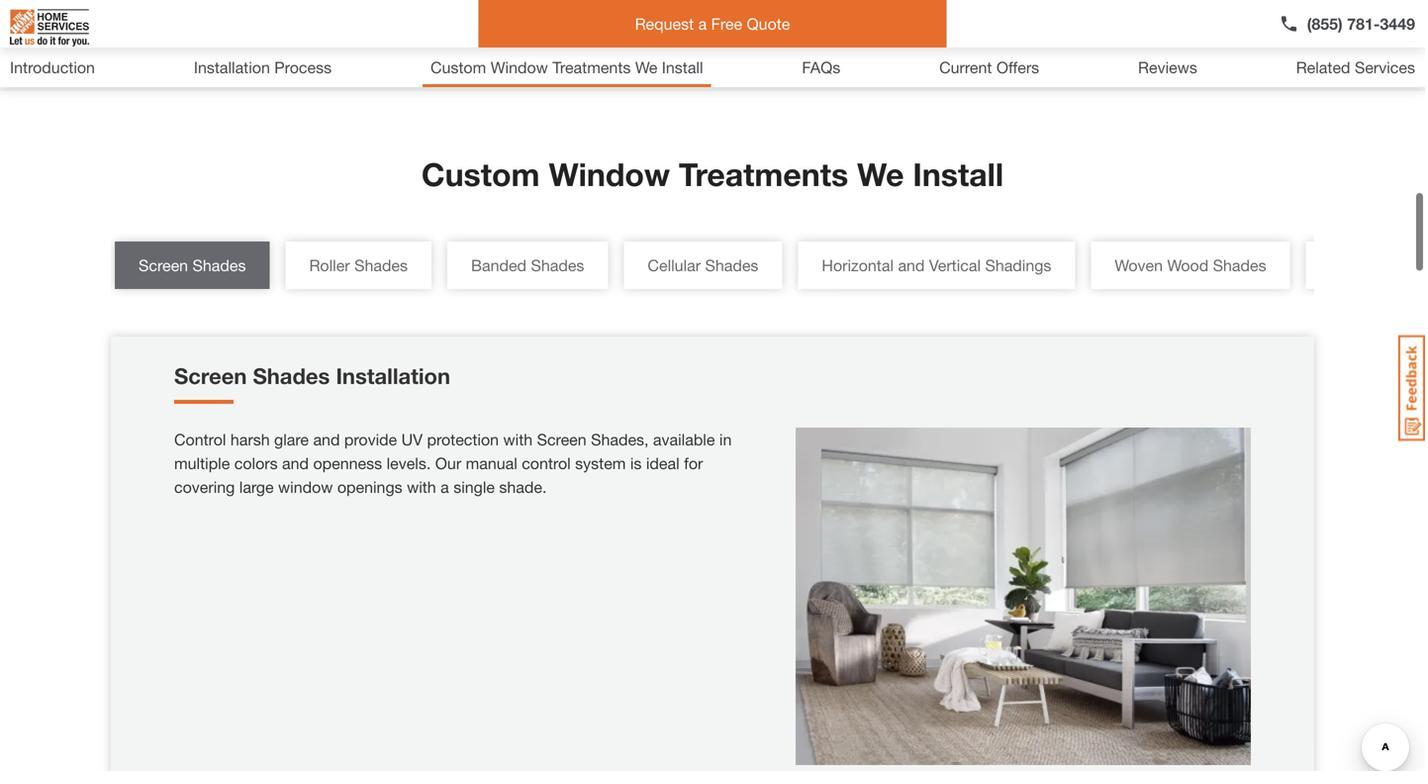 Task type: describe. For each thing, give the bounding box(es) containing it.
cellular
[[648, 256, 701, 275]]

(855) 781-3449 link
[[1280, 12, 1416, 36]]

is
[[631, 454, 642, 473]]

for
[[684, 454, 703, 473]]

wood
[[1168, 256, 1209, 275]]

shadings
[[986, 256, 1052, 275]]

protection
[[427, 430, 499, 449]]

(855)
[[1307, 14, 1343, 33]]

do it for you logo image
[[10, 1, 89, 54]]

offers
[[997, 58, 1040, 77]]

uv
[[402, 430, 423, 449]]

1 vertical spatial with
[[407, 478, 436, 497]]

1 vertical spatial custom window treatments we install
[[422, 155, 1004, 193]]

roller
[[309, 256, 350, 275]]

woven
[[1115, 256, 1163, 275]]

current offers
[[940, 58, 1040, 77]]

request a free quote
[[635, 14, 790, 33]]

roman shade
[[1330, 256, 1426, 275]]

(855) 781-3449
[[1307, 14, 1416, 33]]

screen shades image
[[796, 428, 1251, 765]]

shades for roller shades
[[355, 256, 408, 275]]

1 vertical spatial window
[[549, 155, 670, 193]]

manual
[[466, 454, 518, 473]]

request
[[635, 14, 694, 33]]

0 horizontal spatial window
[[491, 58, 548, 77]]

control
[[522, 454, 571, 473]]

services
[[1355, 58, 1416, 77]]

request a free quote button
[[479, 0, 947, 48]]

levels.
[[387, 454, 431, 473]]

installation process
[[194, 58, 332, 77]]

1 horizontal spatial and
[[313, 430, 340, 449]]

cellular shades button
[[624, 242, 783, 289]]

banded shades
[[471, 256, 585, 275]]

screen shades
[[139, 256, 246, 275]]

vertical
[[930, 256, 981, 275]]

3449
[[1381, 14, 1416, 33]]

quote
[[747, 14, 790, 33]]

screen for screen shades installation
[[174, 363, 247, 389]]

control harsh glare and provide uv protection with screen shades, available in multiple colors and openness levels. our manual control system is ideal for covering large window openings with a single shade.
[[174, 430, 732, 497]]

reviews
[[1139, 58, 1198, 77]]

shades for banded shades
[[531, 256, 585, 275]]



Task type: locate. For each thing, give the bounding box(es) containing it.
treatments
[[553, 58, 631, 77], [679, 155, 849, 193]]

horizontal
[[822, 256, 894, 275]]

window
[[491, 58, 548, 77], [549, 155, 670, 193]]

1 horizontal spatial a
[[699, 14, 707, 33]]

0 horizontal spatial treatments
[[553, 58, 631, 77]]

0 vertical spatial with
[[503, 430, 533, 449]]

1 vertical spatial install
[[913, 155, 1004, 193]]

1 vertical spatial treatments
[[679, 155, 849, 193]]

custom
[[431, 58, 486, 77], [422, 155, 540, 193]]

and up openness
[[313, 430, 340, 449]]

shade.
[[499, 478, 547, 497]]

horizontal and vertical shadings button
[[798, 242, 1076, 289]]

1 horizontal spatial treatments
[[679, 155, 849, 193]]

shade
[[1385, 256, 1426, 275]]

1 vertical spatial installation
[[336, 363, 451, 389]]

roman shade button
[[1306, 242, 1426, 289]]

shades for screen shades
[[193, 256, 246, 275]]

install down request
[[662, 58, 703, 77]]

covering
[[174, 478, 235, 497]]

install
[[662, 58, 703, 77], [913, 155, 1004, 193]]

banded
[[471, 256, 527, 275]]

and
[[898, 256, 925, 275], [313, 430, 340, 449], [282, 454, 309, 473]]

shades
[[193, 256, 246, 275], [355, 256, 408, 275], [531, 256, 585, 275], [705, 256, 759, 275], [1213, 256, 1267, 275], [253, 363, 330, 389]]

in
[[720, 430, 732, 449]]

a inside the "control harsh glare and provide uv protection with screen shades, available in multiple colors and openness levels. our manual control system is ideal for covering large window openings with a single shade."
[[441, 478, 449, 497]]

1 horizontal spatial window
[[549, 155, 670, 193]]

large
[[239, 478, 274, 497]]

0 horizontal spatial install
[[662, 58, 703, 77]]

system
[[575, 454, 626, 473]]

1 horizontal spatial installation
[[336, 363, 451, 389]]

install up vertical
[[913, 155, 1004, 193]]

screen inside button
[[139, 256, 188, 275]]

window
[[278, 478, 333, 497]]

a left free
[[699, 14, 707, 33]]

roman
[[1330, 256, 1381, 275]]

1 vertical spatial we
[[857, 155, 904, 193]]

screen
[[139, 256, 188, 275], [174, 363, 247, 389], [537, 430, 587, 449]]

0 horizontal spatial we
[[635, 58, 658, 77]]

0 horizontal spatial a
[[441, 478, 449, 497]]

process
[[275, 58, 332, 77]]

shades,
[[591, 430, 649, 449]]

screen shades installation
[[174, 363, 451, 389]]

and left vertical
[[898, 256, 925, 275]]

openings
[[337, 478, 403, 497]]

installation left process
[[194, 58, 270, 77]]

provide
[[344, 430, 397, 449]]

2 horizontal spatial and
[[898, 256, 925, 275]]

with down levels.
[[407, 478, 436, 497]]

related
[[1297, 58, 1351, 77]]

related services
[[1297, 58, 1416, 77]]

we down request
[[635, 58, 658, 77]]

introduction
[[10, 58, 95, 77]]

2 vertical spatial and
[[282, 454, 309, 473]]

0 vertical spatial screen
[[139, 256, 188, 275]]

current
[[940, 58, 992, 77]]

ideal
[[646, 454, 680, 473]]

screen inside the "control harsh glare and provide uv protection with screen shades, available in multiple colors and openness levels. our manual control system is ideal for covering large window openings with a single shade."
[[537, 430, 587, 449]]

0 vertical spatial treatments
[[553, 58, 631, 77]]

horizontal and vertical shadings
[[822, 256, 1052, 275]]

a down our
[[441, 478, 449, 497]]

0 vertical spatial a
[[699, 14, 707, 33]]

0 vertical spatial and
[[898, 256, 925, 275]]

781-
[[1348, 14, 1381, 33]]

free
[[712, 14, 743, 33]]

1 vertical spatial and
[[313, 430, 340, 449]]

0 horizontal spatial and
[[282, 454, 309, 473]]

control
[[174, 430, 226, 449]]

available
[[653, 430, 715, 449]]

and down glare at the bottom left
[[282, 454, 309, 473]]

1 vertical spatial screen
[[174, 363, 247, 389]]

installation up uv
[[336, 363, 451, 389]]

harsh
[[231, 430, 270, 449]]

feedback link image
[[1399, 335, 1426, 442]]

shades for cellular shades
[[705, 256, 759, 275]]

roller shades
[[309, 256, 408, 275]]

and inside button
[[898, 256, 925, 275]]

with up "manual"
[[503, 430, 533, 449]]

woven wood shades button
[[1091, 242, 1291, 289]]

faqs
[[802, 58, 841, 77]]

screen shades button
[[115, 242, 270, 289]]

custom window treatments we install
[[431, 58, 703, 77], [422, 155, 1004, 193]]

0 vertical spatial install
[[662, 58, 703, 77]]

0 vertical spatial custom window treatments we install
[[431, 58, 703, 77]]

screen for screen shades
[[139, 256, 188, 275]]

0 vertical spatial window
[[491, 58, 548, 77]]

2 vertical spatial screen
[[537, 430, 587, 449]]

shades for screen shades installation
[[253, 363, 330, 389]]

colors
[[234, 454, 278, 473]]

1 horizontal spatial with
[[503, 430, 533, 449]]

a
[[699, 14, 707, 33], [441, 478, 449, 497]]

1 vertical spatial a
[[441, 478, 449, 497]]

single
[[454, 478, 495, 497]]

a inside button
[[699, 14, 707, 33]]

1 horizontal spatial install
[[913, 155, 1004, 193]]

we up horizontal
[[857, 155, 904, 193]]

banded shades button
[[448, 242, 608, 289]]

0 vertical spatial installation
[[194, 58, 270, 77]]

0 vertical spatial we
[[635, 58, 658, 77]]

woven wood shades
[[1115, 256, 1267, 275]]

openness
[[313, 454, 382, 473]]

0 horizontal spatial with
[[407, 478, 436, 497]]

multiple
[[174, 454, 230, 473]]

glare
[[274, 430, 309, 449]]

cellular shades
[[648, 256, 759, 275]]

installation
[[194, 58, 270, 77], [336, 363, 451, 389]]

0 vertical spatial custom
[[431, 58, 486, 77]]

1 horizontal spatial we
[[857, 155, 904, 193]]

1 vertical spatial custom
[[422, 155, 540, 193]]

roller shades button
[[286, 242, 432, 289]]

0 horizontal spatial installation
[[194, 58, 270, 77]]

our
[[435, 454, 462, 473]]

with
[[503, 430, 533, 449], [407, 478, 436, 497]]

we
[[635, 58, 658, 77], [857, 155, 904, 193]]



Task type: vqa. For each thing, say whether or not it's contained in the screenshot.
bottommost ft.
no



